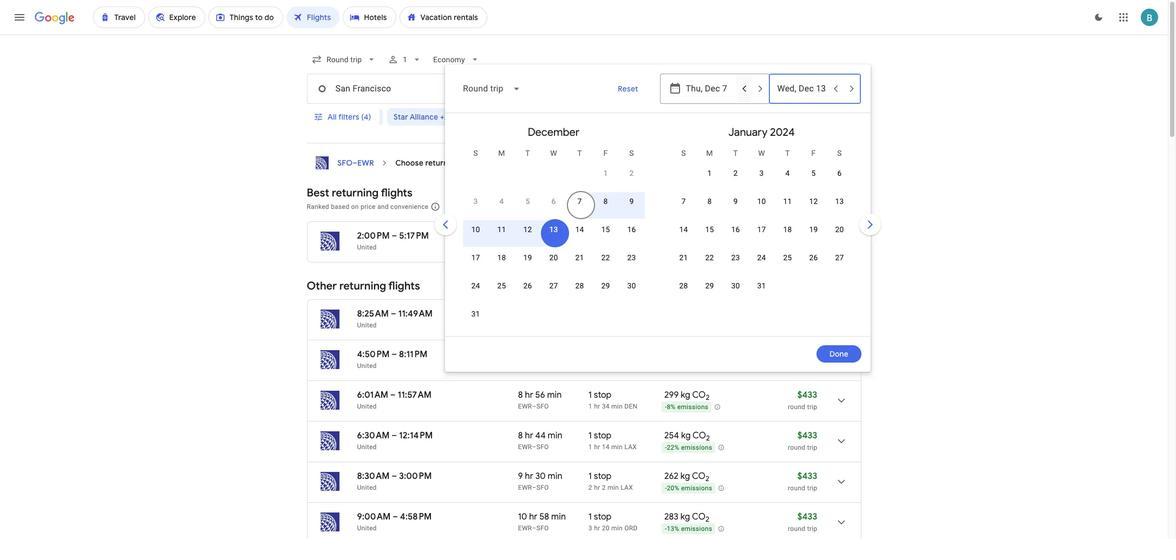 Task type: locate. For each thing, give the bounding box(es) containing it.
20
[[835, 225, 844, 234], [549, 253, 558, 262], [602, 525, 610, 532]]

s up sat, dec 2 element
[[629, 149, 634, 158]]

ewr for 8 hr 56 min
[[518, 403, 532, 411]]

21 button
[[567, 252, 593, 278], [671, 252, 697, 278]]

mon, dec 25 element
[[497, 281, 506, 291]]

min inside 10 hr 58 min ewr – sfo
[[551, 512, 566, 523]]

learn more about ranking image
[[431, 202, 441, 212]]

22 button up mon, jan 29 element
[[697, 252, 723, 278]]

21 for 'thu, dec 21' element
[[575, 253, 584, 262]]

emissions for 262
[[681, 485, 712, 492]]

1 7 from the left
[[578, 197, 582, 206]]

sat, dec 2 element
[[630, 168, 634, 179]]

254 kg co 2
[[664, 431, 710, 443]]

8 inside january 2024 row group
[[708, 197, 712, 206]]

24 right tue, jan 23 element
[[757, 253, 766, 262]]

2 stop from the top
[[594, 431, 612, 441]]

2 horizontal spatial 6
[[838, 169, 842, 178]]

4 t from the left
[[785, 149, 790, 158]]

2 button inside row group
[[723, 168, 749, 194]]

28
[[575, 282, 584, 290], [679, 282, 688, 290]]

9 left wed, jan 10 'element'
[[734, 197, 738, 206]]

3 - from the top
[[665, 485, 667, 492]]

1 - from the top
[[665, 404, 667, 411]]

1 horizontal spatial 21 button
[[671, 252, 697, 278]]

taxes
[[518, 203, 535, 211]]

1 vertical spatial 17 button
[[463, 252, 489, 278]]

wed, dec 27 element
[[549, 281, 558, 291]]

21 button up thu, dec 28 element
[[567, 252, 593, 278]]

choose
[[395, 158, 424, 168]]

hr inside 8 hr 56 min ewr – sfo
[[525, 390, 533, 401]]

4 inside "december" row group
[[500, 197, 504, 206]]

thu, jan 4 element
[[786, 168, 790, 179]]

0 vertical spatial 4 button
[[775, 168, 801, 194]]

united inside 2:00 pm – 5:17 pm united
[[357, 244, 377, 251]]

- down "262"
[[665, 485, 667, 492]]

0 horizontal spatial 29
[[601, 282, 610, 290]]

0 horizontal spatial 29 button
[[593, 281, 619, 307]]

flight details. leaves newark liberty international airport at 8:30 am on wednesday, december 13 and arrives at san francisco international airport at 3:00 pm on wednesday, december 13. image
[[828, 469, 854, 495]]

1 8 button from the left
[[593, 196, 619, 222]]

6 united from the top
[[357, 484, 377, 492]]

5
[[812, 169, 816, 178], [526, 197, 530, 206]]

1 inside 1 stop 2 hr 2 min lax
[[589, 471, 592, 482]]

0 horizontal spatial 30
[[535, 471, 546, 482]]

1 28 from the left
[[575, 282, 584, 290]]

round
[[788, 403, 806, 411], [788, 444, 806, 452], [788, 485, 806, 492], [788, 525, 806, 533]]

27 for sat, jan 27 element at top
[[835, 253, 844, 262]]

sfo down 44
[[537, 444, 549, 451]]

0 horizontal spatial 20
[[549, 253, 558, 262]]

2 vertical spatial 20
[[602, 525, 610, 532]]

16 inside january 2024 row group
[[731, 225, 740, 234]]

0 vertical spatial 24 button
[[749, 252, 775, 278]]

0 vertical spatial 6
[[838, 169, 842, 178]]

0 horizontal spatial 6
[[518, 231, 523, 242]]

18 left 423 us dollars text field
[[783, 225, 792, 234]]

row down mon, jan 22 element
[[671, 276, 775, 307]]

12 button up tue, dec 19 element
[[515, 224, 541, 250]]

sun, dec 24 element
[[471, 281, 480, 291]]

ewr up tue, dec 19 element
[[518, 244, 532, 251]]

2 up "-20% emissions"
[[706, 475, 710, 484]]

56
[[535, 390, 545, 401]]

7 united from the top
[[357, 525, 377, 532]]

1 15 from the left
[[601, 225, 610, 234]]

kg for 304
[[682, 231, 692, 242]]

$433 for 299
[[798, 390, 818, 401]]

4 trip from the top
[[807, 525, 818, 533]]

1 horizontal spatial 30
[[627, 282, 636, 290]]

hr inside 8 hr 44 min ewr – sfo
[[525, 431, 533, 441]]

17
[[757, 225, 766, 234], [535, 231, 543, 242], [471, 253, 480, 262]]

0 horizontal spatial and
[[377, 203, 389, 211]]

1 vertical spatial 27
[[549, 282, 558, 290]]

co inside 283 kg co 2
[[692, 512, 706, 523]]

30 right fri, dec 29 "element"
[[627, 282, 636, 290]]

Departure text field
[[686, 74, 736, 103], [686, 74, 736, 103]]

21 for sun, jan 21 element at the top of the page
[[679, 253, 688, 262]]

co for 299 kg co 2
[[692, 390, 706, 401]]

283 kg co 2
[[664, 512, 710, 524]]

round for 299
[[788, 403, 806, 411]]

9 inside "december" row group
[[630, 197, 634, 206]]

$433 round trip left flight details. leaves newark liberty international airport at 9:00 am on wednesday, december 13 and arrives at san francisco international airport at 4:58 pm on wednesday, december 13. image
[[788, 512, 818, 533]]

fri, jan 5 element
[[812, 168, 816, 179]]

1 horizontal spatial 11 button
[[775, 196, 801, 222]]

0 horizontal spatial 23
[[627, 253, 636, 262]]

2 29 from the left
[[705, 282, 714, 290]]

emissions for 283
[[681, 525, 712, 533]]

10 for wed, jan 10 'element'
[[757, 197, 766, 206]]

3 1 stop flight. element from the top
[[589, 471, 612, 484]]

min up 1 stop 2 hr 2 min lax
[[611, 444, 623, 451]]

23 button up sat, dec 30 element
[[619, 252, 645, 278]]

sfo
[[337, 158, 352, 168], [537, 244, 549, 251], [537, 403, 549, 411], [537, 444, 549, 451], [537, 484, 549, 492], [537, 525, 549, 532]]

2 and from the left
[[645, 203, 657, 211]]

1 button up mon, jan 8 element
[[697, 168, 723, 194]]

16 button up sat, dec 23 element
[[619, 224, 645, 250]]

1 horizontal spatial m
[[706, 149, 713, 158]]

0 horizontal spatial 18
[[497, 253, 506, 262]]

2 23 from the left
[[731, 253, 740, 262]]

24 for sun, dec 24 element
[[471, 282, 480, 290]]

0 vertical spatial 18
[[783, 225, 792, 234]]

15 button up mon, jan 22 element
[[697, 224, 723, 250]]

27 button
[[827, 252, 853, 278], [541, 281, 567, 307]]

min right 34
[[611, 403, 623, 411]]

0 horizontal spatial 2 button
[[619, 168, 645, 194]]

0 horizontal spatial 17
[[471, 253, 480, 262]]

f up fri, jan 5 element at the right top of the page
[[812, 149, 816, 158]]

ewr inside 8 hr 56 min ewr – sfo
[[518, 403, 532, 411]]

0 vertical spatial 12
[[809, 197, 818, 206]]

sfo inside 8 hr 44 min ewr – sfo
[[537, 444, 549, 451]]

7 button inside "december" row group
[[567, 196, 593, 222]]

trip for 283
[[807, 525, 818, 533]]

Departure time: 9:00 AM. text field
[[357, 512, 391, 523]]

2 left bags
[[561, 112, 565, 122]]

thu, jan 25 element
[[783, 252, 792, 263]]

14 inside "december" row group
[[575, 225, 584, 234]]

ewr for 9 hr 30 min
[[518, 484, 532, 492]]

fri, dec 29 element
[[601, 281, 610, 291]]

january 2024
[[729, 126, 795, 139]]

sat, dec 9 element
[[630, 196, 634, 207]]

0 horizontal spatial 4 button
[[489, 196, 515, 222]]

4 button up "mon, dec 11" element
[[489, 196, 515, 222]]

1 1 stop flight. element from the top
[[589, 390, 612, 402]]

7 button right bag
[[671, 196, 697, 222]]

$423
[[798, 231, 818, 242], [798, 349, 818, 360]]

2 1 button from the left
[[697, 168, 723, 194]]

stop inside 1 stop 2 hr 2 min lax
[[594, 471, 612, 482]]

kg inside 299 kg co 2
[[681, 390, 690, 401]]

mon, dec 18 element
[[497, 252, 506, 263]]

4 - from the top
[[665, 525, 667, 533]]

tue, dec 26 element
[[523, 281, 532, 291]]

0 horizontal spatial 16 button
[[619, 224, 645, 250]]

$433 for 262
[[798, 471, 818, 482]]

1 horizontal spatial 22
[[705, 253, 714, 262]]

0 vertical spatial 20 button
[[827, 224, 853, 250]]

2 22 from the left
[[705, 253, 714, 262]]

$423 right thu, jan 18 element
[[798, 231, 818, 242]]

tue, jan 16 element
[[731, 224, 740, 235]]

8:11 pm
[[399, 349, 428, 360]]

8:25 am
[[357, 309, 389, 320]]

and right "price"
[[377, 203, 389, 211]]

1 m from the left
[[498, 149, 505, 158]]

min up 1 stop 3 hr 20 min ord
[[608, 484, 619, 492]]

sfo for 8 hr 44 min
[[537, 444, 549, 451]]

emissions down '254 kg co 2'
[[681, 444, 712, 452]]

leaves newark liberty international airport at 9:00 am on wednesday, december 13 and arrives at san francisco international airport at 4:58 pm on wednesday, december 13. element
[[357, 512, 432, 523]]

3 united from the top
[[357, 362, 377, 370]]

round for 262
[[788, 485, 806, 492]]

1 horizontal spatial 14
[[602, 444, 610, 451]]

18 button up thu, jan 25 element
[[775, 224, 801, 250]]

stop up 34
[[594, 390, 612, 401]]

sat, dec 30 element
[[627, 281, 636, 291]]

$433 round trip left flight details. leaves newark liberty international airport at 6:30 am on wednesday, december 13 and arrives at san francisco international airport at 12:14 pm on wednesday, december 13. icon
[[788, 431, 818, 452]]

stop inside 1 stop 1 hr 34 min den
[[594, 390, 612, 401]]

-20% emissions
[[665, 485, 712, 492]]

0 horizontal spatial 5
[[526, 197, 530, 206]]

None field
[[307, 50, 381, 69], [429, 50, 484, 69], [454, 76, 529, 102], [307, 50, 381, 69], [429, 50, 484, 69], [454, 76, 529, 102]]

– inside 10 hr 58 min ewr – sfo
[[532, 525, 537, 532]]

$423 for 5:17 pm
[[798, 231, 818, 242]]

2 bags button
[[554, 108, 603, 126]]

13 inside january 2024 row group
[[835, 197, 844, 206]]

s up francisco
[[473, 149, 478, 158]]

1 horizontal spatial 8 button
[[697, 196, 723, 222]]

2 $433 from the top
[[798, 431, 818, 441]]

25
[[783, 253, 792, 262], [497, 282, 506, 290]]

1 horizontal spatial 29 button
[[697, 281, 723, 307]]

2 $433 round trip from the top
[[788, 431, 818, 452]]

1 horizontal spatial 7 button
[[671, 196, 697, 222]]

4 united from the top
[[357, 403, 377, 411]]

f inside "december" row group
[[604, 149, 608, 158]]

26
[[809, 253, 818, 262], [523, 282, 532, 290]]

1 vertical spatial 433 us dollars text field
[[798, 471, 818, 482]]

3 button up sun, dec 10 element
[[463, 196, 489, 222]]

1 horizontal spatial 24 button
[[749, 252, 775, 278]]

sfo inside '6 hr 17 min ewr – sfo'
[[537, 244, 549, 251]]

1
[[403, 55, 407, 64], [604, 169, 608, 178], [708, 169, 712, 178], [567, 203, 571, 211], [589, 390, 592, 401], [589, 403, 592, 411], [589, 431, 592, 441], [589, 444, 592, 451], [589, 471, 592, 482], [589, 512, 592, 523]]

19
[[809, 225, 818, 234], [523, 253, 532, 262]]

sun, dec 17 element
[[471, 252, 480, 263]]

emissions down 299 kg co 2
[[677, 404, 709, 411]]

1 horizontal spatial 12 button
[[801, 196, 827, 222]]

sort by:
[[816, 201, 844, 211]]

3 $433 round trip from the top
[[788, 471, 818, 492]]

6 inside "december" row group
[[552, 197, 556, 206]]

10 button
[[749, 196, 775, 222], [463, 224, 489, 250]]

grid containing december
[[450, 118, 866, 343]]

1 horizontal spatial 20
[[602, 525, 610, 532]]

0 horizontal spatial 30 button
[[619, 281, 645, 307]]

returning for other
[[339, 279, 386, 293]]

leaves newark liberty international airport at 6:01 am on wednesday, december 13 and arrives at san francisco international airport at 11:57 am on wednesday, december 13. element
[[357, 390, 432, 401]]

30 inside january 2024 row group
[[731, 282, 740, 290]]

5 left "+"
[[526, 197, 530, 206]]

flights
[[381, 186, 413, 200], [389, 279, 420, 293]]

15 inside "december" row group
[[601, 225, 610, 234]]

sfo down total duration 9 hr 30 min. element
[[537, 484, 549, 492]]

fri, dec 8 element
[[604, 196, 608, 207]]

24 left mon, dec 25 element
[[471, 282, 480, 290]]

10 left 58
[[518, 512, 527, 523]]

1 vertical spatial 6
[[552, 197, 556, 206]]

6:01 am
[[357, 390, 388, 401]]

15 for fri, dec 15 element
[[601, 225, 610, 234]]

2 $423 from the top
[[798, 349, 818, 360]]

thu, dec 7, departure date. element
[[578, 196, 582, 207]]

31 button
[[749, 281, 775, 307], [463, 309, 489, 335]]

stop for 10 hr 58 min
[[594, 512, 612, 523]]

4 inside row group
[[786, 169, 790, 178]]

18 button up mon, dec 25 element
[[489, 252, 515, 278]]

29 right sun, jan 28 element
[[705, 282, 714, 290]]

11 for thu, jan 11 element
[[783, 197, 792, 206]]

1 21 from the left
[[575, 253, 584, 262]]

0 vertical spatial 5
[[812, 169, 816, 178]]

row
[[593, 159, 645, 194], [697, 159, 853, 194], [463, 191, 645, 222], [671, 191, 853, 222], [463, 219, 645, 250], [671, 219, 853, 250], [463, 248, 645, 278], [671, 248, 853, 278], [463, 276, 645, 307], [671, 276, 775, 307]]

f inside january 2024 row group
[[812, 149, 816, 158]]

sun, jan 28 element
[[679, 281, 688, 291]]

14 inside 1 stop 1 hr 14 min lax
[[602, 444, 610, 451]]

wed, jan 17 element
[[757, 224, 766, 235]]

25 for thu, jan 25 element
[[783, 253, 792, 262]]

layover (1 of 1) is a 1 hr 14 min layover at los angeles international airport in los angeles. element
[[589, 443, 659, 452]]

united inside 6:01 am – 11:57 am united
[[357, 403, 377, 411]]

-13% emissions
[[665, 525, 712, 533]]

0 vertical spatial 17 button
[[749, 224, 775, 250]]

2 7 from the left
[[682, 197, 686, 206]]

26 button
[[801, 252, 827, 278], [515, 281, 541, 307]]

2 21 from the left
[[679, 253, 688, 262]]

1 w from the left
[[550, 149, 557, 158]]

14 down adult.
[[575, 225, 584, 234]]

11 right wed, jan 10 'element'
[[783, 197, 792, 206]]

for
[[557, 203, 566, 211]]

2 w from the left
[[758, 149, 765, 158]]

2 horizontal spatial 14
[[679, 225, 688, 234]]

1 horizontal spatial 9
[[630, 197, 634, 206]]

to
[[450, 158, 458, 168]]

total duration 8 hr 44 min. element
[[518, 431, 589, 443]]

sun, dec 10 element
[[471, 224, 480, 235]]

sun, dec 3 element
[[474, 196, 478, 207]]

alliance
[[410, 112, 438, 122]]

price button
[[607, 108, 650, 126]]

1 vertical spatial $423
[[798, 349, 818, 360]]

27 inside january 2024 row group
[[835, 253, 844, 262]]

9
[[630, 197, 634, 206], [734, 197, 738, 206], [518, 471, 523, 482]]

2 horizontal spatial 9
[[734, 197, 738, 206]]

total duration 8 hr 56 min. element
[[518, 390, 589, 402]]

0 horizontal spatial fees
[[542, 203, 555, 211]]

31 button down sun, dec 24 element
[[463, 309, 489, 335]]

sat, jan 20 element
[[835, 224, 844, 235]]

min right 44
[[548, 431, 562, 441]]

hr inside 1 stop 1 hr 34 min den
[[594, 403, 600, 411]]

2 16 from the left
[[731, 225, 740, 234]]

0 horizontal spatial 7 button
[[567, 196, 593, 222]]

Departure time: 6:01 AM. text field
[[357, 390, 388, 401]]

fri, dec 22 element
[[601, 252, 610, 263]]

total duration 6 hr 17 min. element
[[518, 231, 589, 243]]

1 horizontal spatial fees
[[671, 203, 684, 211]]

stop up layover (1 of 1) is a 2 hr 2 min layover at los angeles international airport in los angeles. element
[[594, 471, 612, 482]]

17 button up wed, jan 24 element
[[749, 224, 775, 250]]

ewr for 6 hr 17 min
[[518, 244, 532, 251]]

co up -8% emissions
[[692, 390, 706, 401]]

row containing 3
[[463, 191, 645, 222]]

– inside '6:30 am – 12:14 pm united'
[[392, 431, 397, 441]]

262
[[664, 471, 679, 482]]

- down 283
[[665, 525, 667, 533]]

5 button up fri, jan 12 element
[[801, 168, 827, 194]]

united inside 9:00 am – 4:58 pm united
[[357, 525, 377, 532]]

5 inside "december" row group
[[526, 197, 530, 206]]

lax inside 1 stop 1 hr 14 min lax
[[625, 444, 637, 451]]

lax for 254
[[625, 444, 637, 451]]

0 horizontal spatial 22
[[601, 253, 610, 262]]

stop inside 1 stop 3 hr 20 min ord
[[594, 512, 612, 523]]

2 f from the left
[[812, 149, 816, 158]]

17 right tue, dec 12 element on the top
[[535, 231, 543, 242]]

total duration 9 hr 30 min. element
[[518, 471, 589, 484]]

14 up 1 stop 2 hr 2 min lax
[[602, 444, 610, 451]]

6 for wed, dec 6 element
[[552, 197, 556, 206]]

9 button
[[619, 196, 645, 222], [723, 196, 749, 222]]

1 vertical spatial 24
[[471, 282, 480, 290]]

kg inside 262 kg co 2
[[681, 471, 690, 482]]

None search field
[[300, 47, 883, 372]]

s down times popup button
[[681, 149, 686, 158]]

5 united from the top
[[357, 444, 377, 451]]

28 inside "december" row group
[[575, 282, 584, 290]]

0 horizontal spatial 28
[[575, 282, 584, 290]]

1 2 button from the left
[[619, 168, 645, 194]]

1 stop flight. element
[[589, 390, 612, 402], [589, 431, 612, 443], [589, 471, 612, 484], [589, 512, 612, 524]]

21 inside january 2024 row group
[[679, 253, 688, 262]]

sun, jan 14 element
[[679, 224, 688, 235]]

Departure time: 2:00 PM. text field
[[357, 231, 390, 242]]

flights for best returning flights
[[381, 186, 413, 200]]

2 21 button from the left
[[671, 252, 697, 278]]

28 right the wed, dec 27 element
[[575, 282, 584, 290]]

1 29 button from the left
[[593, 281, 619, 307]]

2 - from the top
[[665, 444, 667, 452]]

1 horizontal spatial 14 button
[[671, 224, 697, 250]]

san
[[459, 158, 473, 168]]

departure text field for return text field
[[686, 74, 736, 103]]

min inside 1 stop 1 hr 14 min lax
[[611, 444, 623, 451]]

1 horizontal spatial 6 button
[[827, 168, 853, 194]]

1 button for december
[[593, 168, 619, 194]]

27
[[835, 253, 844, 262], [549, 282, 558, 290]]

25 button right sun, dec 24 element
[[489, 281, 515, 307]]

17 inside january 2024 row group
[[757, 225, 766, 234]]

25 inside "december" row group
[[497, 282, 506, 290]]

21 inside "december" row group
[[575, 253, 584, 262]]

bag
[[658, 203, 670, 211]]

1 horizontal spatial 10 button
[[749, 196, 775, 222]]

24 for wed, jan 24 element
[[757, 253, 766, 262]]

ewr inside 8 hr 44 min ewr – sfo
[[518, 444, 532, 451]]

w inside "december" row group
[[550, 149, 557, 158]]

wed, dec 13, return date. element
[[549, 224, 558, 235]]

1 horizontal spatial and
[[645, 203, 657, 211]]

round down 433 us dollars text field
[[788, 403, 806, 411]]

thu, jan 11 element
[[783, 196, 792, 207]]

loading results progress bar
[[0, 35, 1168, 37]]

done button
[[816, 341, 861, 367]]

1 horizontal spatial 16 button
[[723, 224, 749, 250]]

2 433 us dollars text field from the top
[[798, 471, 818, 482]]

1 fees from the left
[[542, 203, 555, 211]]

1 $433 round trip from the top
[[788, 390, 818, 411]]

grid
[[450, 118, 866, 343]]

1 stop flight. element for 10 hr 58 min
[[589, 512, 612, 524]]

20 inside row group
[[835, 225, 844, 234]]

5 left sat, jan 6 element
[[812, 169, 816, 178]]

2 2 button from the left
[[723, 168, 749, 194]]

sfo inside 9 hr 30 min ewr – sfo
[[537, 484, 549, 492]]

9 inside 9 hr 30 min ewr – sfo
[[518, 471, 523, 482]]

– left 4:58 pm at the left
[[393, 512, 398, 523]]

7 left may
[[682, 197, 686, 206]]

departure text field for return text box
[[686, 74, 736, 103]]

6 hr 17 min ewr – sfo
[[518, 231, 560, 251]]

0 horizontal spatial 4
[[500, 197, 504, 206]]

1 vertical spatial 19
[[523, 253, 532, 262]]

1 horizontal spatial f
[[812, 149, 816, 158]]

1 22 from the left
[[601, 253, 610, 262]]

0 horizontal spatial 21
[[575, 253, 584, 262]]

Return text field
[[777, 74, 827, 103]]

17 inside "december" row group
[[471, 253, 480, 262]]

1 21 button from the left
[[567, 252, 593, 278]]

0 horizontal spatial w
[[550, 149, 557, 158]]

2 vertical spatial 6
[[518, 231, 523, 242]]

29 for mon, jan 29 element
[[705, 282, 714, 290]]

1 vertical spatial 11 button
[[489, 224, 515, 250]]

united for 2:00 pm
[[357, 244, 377, 251]]

1 vertical spatial 20
[[549, 253, 558, 262]]

2 round from the top
[[788, 444, 806, 452]]

2 united from the top
[[357, 322, 377, 329]]

reset
[[618, 84, 638, 94]]

1 united from the top
[[357, 244, 377, 251]]

returning up on
[[332, 186, 379, 200]]

23 inside "december" row group
[[627, 253, 636, 262]]

18 right sun, dec 17 element
[[497, 253, 506, 262]]

12 for fri, jan 12 element
[[809, 197, 818, 206]]

previous image
[[432, 212, 458, 238]]

hr inside 1 stop 1 hr 14 min lax
[[594, 444, 600, 451]]

15 for mon, jan 15 element
[[705, 225, 714, 234]]

$423 for 8:11 pm
[[798, 349, 818, 360]]

3 $433 from the top
[[798, 471, 818, 482]]

mon, jan 8 element
[[708, 196, 712, 207]]

2 15 from the left
[[705, 225, 714, 234]]

1 button up the fri, dec 8 element
[[593, 168, 619, 194]]

mon, jan 22 element
[[705, 252, 714, 263]]

2 m from the left
[[706, 149, 713, 158]]

sfo inside 8 hr 56 min ewr – sfo
[[537, 403, 549, 411]]

2 7 button from the left
[[671, 196, 697, 222]]

262 kg co 2
[[664, 471, 710, 484]]

0 horizontal spatial 12 button
[[515, 224, 541, 250]]

1 vertical spatial 10 button
[[463, 224, 489, 250]]

ewr inside '6 hr 17 min ewr – sfo'
[[518, 244, 532, 251]]

1 1 button from the left
[[593, 168, 619, 194]]

flight details. leaves newark liberty international airport at 6:30 am on wednesday, december 13 and arrives at san francisco international airport at 12:14 pm on wednesday, december 13. image
[[828, 428, 854, 454]]

– up best returning flights
[[352, 158, 357, 168]]

– down 56
[[532, 403, 537, 411]]

12 inside january 2024 row group
[[809, 197, 818, 206]]

bag fees button
[[658, 203, 684, 211]]

1 16 from the left
[[627, 225, 636, 234]]

hr down 8 hr 44 min ewr – sfo
[[525, 471, 533, 482]]

30 right mon, jan 29 element
[[731, 282, 740, 290]]

15
[[601, 225, 610, 234], [705, 225, 714, 234]]

$433 left flight details. leaves newark liberty international airport at 6:01 am on wednesday, december 13 and arrives at san francisco international airport at 11:57 am on wednesday, december 13. image
[[798, 390, 818, 401]]

united for 6:30 am
[[357, 444, 377, 451]]

passenger
[[720, 203, 752, 211]]

- for 262
[[665, 485, 667, 492]]

1 $423 from the top
[[798, 231, 818, 242]]

15 inside january 2024 row group
[[705, 225, 714, 234]]

row up wed, jan 17 element
[[671, 191, 853, 222]]

9:00 am – 4:58 pm united
[[357, 512, 432, 532]]

2 fees from the left
[[671, 203, 684, 211]]

Departure time: 8:25 AM. text field
[[357, 309, 389, 320]]

12
[[809, 197, 818, 206], [523, 225, 532, 234]]

ewr inside 9 hr 30 min ewr – sfo
[[518, 484, 532, 492]]

7 button
[[567, 196, 593, 222], [671, 196, 697, 222]]

3 down total duration 10 hr 58 min. "element"
[[589, 525, 592, 532]]

3 round from the top
[[788, 485, 806, 492]]

1 horizontal spatial 5
[[812, 169, 816, 178]]

emissions
[[496, 112, 531, 122], [677, 404, 709, 411], [681, 444, 712, 452], [681, 485, 712, 492], [681, 525, 712, 533]]

1 vertical spatial 5
[[526, 197, 530, 206]]

1 horizontal spatial 27
[[835, 253, 844, 262]]

0 vertical spatial returning
[[332, 186, 379, 200]]

2 23 button from the left
[[723, 252, 749, 278]]

2 22 button from the left
[[697, 252, 723, 278]]

1 trip from the top
[[807, 403, 818, 411]]

sat, dec 16 element
[[627, 224, 636, 235]]

1 9 button from the left
[[619, 196, 645, 222]]

22 button
[[593, 252, 619, 278], [697, 252, 723, 278]]

2 button
[[619, 168, 645, 194], [723, 168, 749, 194]]

25 right sun, dec 24 element
[[497, 282, 506, 290]]

2 right mon, jan 1 'element'
[[734, 169, 738, 178]]

stop
[[594, 390, 612, 401], [594, 431, 612, 441], [594, 471, 612, 482], [594, 512, 612, 523]]

1 vertical spatial 26
[[523, 282, 532, 290]]

sort
[[816, 201, 831, 211]]

4 $433 round trip from the top
[[788, 512, 818, 533]]

co for 283 kg co 2
[[692, 512, 706, 523]]

31 right tue, jan 30 element
[[757, 282, 766, 290]]

united inside 8:25 am – 11:49 am united
[[357, 322, 377, 329]]

1 30 button from the left
[[619, 281, 645, 307]]

kg up -22% emissions
[[681, 431, 691, 441]]

mon, jan 1 element
[[708, 168, 712, 179]]

7
[[578, 197, 582, 206], [682, 197, 686, 206]]

17 for sun, dec 17 element
[[471, 253, 480, 262]]

6 inside january 2024 row group
[[838, 169, 842, 178]]

wed, jan 3 element
[[760, 168, 764, 179]]

$433 for 283
[[798, 512, 818, 523]]

m inside january 2024 row group
[[706, 149, 713, 158]]

0 vertical spatial 10 button
[[749, 196, 775, 222]]

28 button right the wed, dec 27 element
[[567, 281, 593, 307]]

stop for 8 hr 44 min
[[594, 431, 612, 441]]

2 button up the 'tue, jan 9' element
[[723, 168, 749, 194]]

4 1 stop flight. element from the top
[[589, 512, 612, 524]]

10 for sun, dec 10 element
[[471, 225, 480, 234]]

row containing 7
[[671, 191, 853, 222]]

main content
[[307, 152, 861, 539]]

1 23 from the left
[[627, 253, 636, 262]]

27 button right fri, jan 26 element in the top right of the page
[[827, 252, 853, 278]]

433 US dollars text field
[[798, 431, 818, 441], [798, 471, 818, 482]]

18 for mon, dec 18 element
[[497, 253, 506, 262]]

None text field
[[307, 74, 477, 104]]

1 vertical spatial 25 button
[[489, 281, 515, 307]]

leaves newark liberty international airport at 2:00 pm on wednesday, december 13 and arrives at san francisco international airport at 5:17 pm on wednesday, december 13. element
[[357, 231, 429, 242]]

kg inside '254 kg co 2'
[[681, 431, 691, 441]]

8 inside "december" row group
[[604, 197, 608, 206]]

mon, dec 4 element
[[500, 196, 504, 207]]

26 left the wed, dec 27 element
[[523, 282, 532, 290]]

18 inside "december" row group
[[497, 253, 506, 262]]

united inside 4:50 pm – 8:11 pm united
[[357, 362, 377, 370]]

united down departure time: 8:25 am. text box
[[357, 322, 377, 329]]

2 1 stop flight. element from the top
[[589, 431, 612, 443]]

22 inside january 2024 row group
[[705, 253, 714, 262]]

mon, jan 15 element
[[705, 224, 714, 235]]

23 button
[[619, 252, 645, 278], [723, 252, 749, 278]]

29 button
[[593, 281, 619, 307], [697, 281, 723, 307]]

2 16 button from the left
[[723, 224, 749, 250]]

6 right fri, jan 5 element at the right top of the page
[[838, 169, 842, 178]]

min inside '6 hr 17 min ewr – sfo'
[[545, 231, 560, 242]]

december row group
[[450, 118, 658, 335]]

thu, dec 28 element
[[575, 281, 584, 291]]

next image
[[857, 212, 883, 238]]

1 horizontal spatial 25
[[783, 253, 792, 262]]

15 button up fri, dec 22 'element'
[[593, 224, 619, 250]]

0 horizontal spatial 11 button
[[489, 224, 515, 250]]

0 horizontal spatial 1 button
[[593, 168, 619, 194]]

2 trip from the top
[[807, 444, 818, 452]]

row up wed, dec 20 element
[[463, 219, 645, 250]]

less emissions button
[[471, 108, 550, 126]]

co inside '254 kg co 2'
[[693, 431, 706, 441]]

4 $433 from the top
[[798, 512, 818, 523]]

w for january 2024
[[758, 149, 765, 158]]

thu, jan 18 element
[[783, 224, 792, 235]]

5:17 pm
[[399, 231, 429, 242]]

0 horizontal spatial 22 button
[[593, 252, 619, 278]]

1 stop flight. element for 8 hr 44 min
[[589, 431, 612, 443]]

2 28 from the left
[[679, 282, 688, 290]]

w down december
[[550, 149, 557, 158]]

4 round from the top
[[788, 525, 806, 533]]

0 vertical spatial 3 button
[[749, 168, 775, 194]]

22 for mon, jan 22 element
[[705, 253, 714, 262]]

1 15 button from the left
[[593, 224, 619, 250]]

1 433 us dollars text field from the top
[[798, 431, 818, 441]]

wed, dec 6 element
[[552, 196, 556, 207]]

– inside 9 hr 30 min ewr – sfo
[[532, 484, 537, 492]]

s
[[473, 149, 478, 158], [629, 149, 634, 158], [681, 149, 686, 158], [837, 149, 842, 158]]

31 inside "december" row group
[[471, 310, 480, 318]]

20 inside "december" row group
[[549, 253, 558, 262]]

1 f from the left
[[604, 149, 608, 158]]

10 inside "december" row group
[[471, 225, 480, 234]]

co up -13% emissions
[[692, 512, 706, 523]]

0 vertical spatial 13
[[835, 197, 844, 206]]

ewr down total duration 10 hr 58 min. "element"
[[518, 525, 532, 532]]

15 down the apply.
[[705, 225, 714, 234]]

layover (1 of 1) is a 1 hr 34 min layover at denver international airport in denver. element
[[589, 402, 659, 411]]

1 horizontal spatial 22 button
[[697, 252, 723, 278]]

16 down charges
[[627, 225, 636, 234]]

returning
[[332, 186, 379, 200], [339, 279, 386, 293]]

trip for 262
[[807, 485, 818, 492]]

min
[[545, 231, 560, 242], [547, 390, 562, 401], [611, 403, 623, 411], [548, 431, 562, 441], [611, 444, 623, 451], [548, 471, 562, 482], [608, 484, 619, 492], [551, 512, 566, 523], [611, 525, 623, 532]]

returning up 8:25 am
[[339, 279, 386, 293]]

4 stop from the top
[[594, 512, 612, 523]]

14 for thu, dec 14 element
[[575, 225, 584, 234]]

17 left mon, dec 18 element
[[471, 253, 480, 262]]

$433 round trip for 283
[[788, 512, 818, 533]]

30 for sat, dec 30 element
[[627, 282, 636, 290]]

2 inside "december" row group
[[630, 169, 634, 178]]

1 horizontal spatial 11
[[783, 197, 792, 206]]

min down 8 hr 44 min ewr – sfo
[[548, 471, 562, 482]]

row containing 21
[[671, 248, 853, 278]]

0 horizontal spatial 25 button
[[489, 281, 515, 307]]

433 us dollars text field for 254
[[798, 431, 818, 441]]

3 stop from the top
[[594, 471, 612, 482]]

14 inside january 2024 row group
[[679, 225, 688, 234]]

1 $433 from the top
[[798, 390, 818, 401]]

10 right passenger
[[757, 197, 766, 206]]

17 button inside "december" row group
[[463, 252, 489, 278]]

united inside '6:30 am – 12:14 pm united'
[[357, 444, 377, 451]]

stop up layover (1 of 1) is a 1 hr 14 min layover at los angeles international airport in los angeles. element at the bottom of page
[[594, 431, 612, 441]]

leaves newark liberty international airport at 8:30 am on wednesday, december 13 and arrives at san francisco international airport at 3:00 pm on wednesday, december 13. element
[[357, 471, 432, 482]]

wed, jan 24 element
[[757, 252, 766, 263]]

5 inside january 2024 row group
[[812, 169, 816, 178]]

w
[[550, 149, 557, 158], [758, 149, 765, 158]]

27 for the wed, dec 27 element
[[549, 282, 558, 290]]

star
[[394, 112, 408, 122]]

25 inside january 2024 row group
[[783, 253, 792, 262]]

24
[[757, 253, 766, 262], [471, 282, 480, 290]]

10 inside january 2024 row group
[[757, 197, 766, 206]]

14 button
[[567, 224, 593, 250], [671, 224, 697, 250]]

19 button up tue, dec 26 element
[[515, 252, 541, 278]]

1 horizontal spatial 6
[[552, 197, 556, 206]]

19 inside "december" row group
[[523, 253, 532, 262]]

1 horizontal spatial 13
[[835, 197, 844, 206]]

30 button right mon, jan 29 element
[[723, 281, 749, 307]]

16
[[627, 225, 636, 234], [731, 225, 740, 234]]

1 horizontal spatial 30 button
[[723, 281, 749, 307]]

thu, dec 21 element
[[575, 252, 584, 263]]

0 horizontal spatial 3 button
[[463, 196, 489, 222]]

26 inside "december" row group
[[523, 282, 532, 290]]

1 round from the top
[[788, 403, 806, 411]]

433 US dollars text field
[[798, 512, 818, 523]]

airports
[[756, 112, 784, 122]]

emissions for 299
[[677, 404, 709, 411]]

row down wed, dec 20 element
[[463, 276, 645, 307]]

2 button for january 2024
[[723, 168, 749, 194]]

2 30 button from the left
[[723, 281, 749, 307]]

Arrival time: 11:49 AM. text field
[[398, 309, 433, 320]]

29 for fri, dec 29 "element"
[[601, 282, 610, 290]]

28 for sun, jan 28 element
[[679, 282, 688, 290]]

8 button
[[593, 196, 619, 222], [697, 196, 723, 222]]

filters
[[338, 112, 359, 122]]

1 7 button from the left
[[567, 196, 593, 222]]

28 button
[[567, 281, 593, 307], [671, 281, 697, 307]]

1 stop from the top
[[594, 390, 612, 401]]

0 horizontal spatial 19
[[523, 253, 532, 262]]

11
[[783, 197, 792, 206], [497, 225, 506, 234]]

0 horizontal spatial 26 button
[[515, 281, 541, 307]]

fri, dec 15 element
[[601, 224, 610, 235]]

1 29 from the left
[[601, 282, 610, 290]]

m for january 2024
[[706, 149, 713, 158]]

sfo for 8 hr 56 min
[[537, 403, 549, 411]]

min up wed, dec 20 element
[[545, 231, 560, 242]]

1 horizontal spatial 26 button
[[801, 252, 827, 278]]

1 horizontal spatial 4 button
[[775, 168, 801, 194]]

1 stop flight. element down layover (1 of 1) is a 1 hr 14 min layover at los angeles international airport in los angeles. element at the bottom of page
[[589, 471, 612, 484]]

– inside 6:01 am – 11:57 am united
[[390, 390, 396, 401]]

fri, jan 19 element
[[809, 224, 818, 235]]

11 inside "december" row group
[[497, 225, 506, 234]]

ewr inside 10 hr 58 min ewr – sfo
[[518, 525, 532, 532]]

row up the wed, dec 27 element
[[463, 248, 645, 278]]

9 down 8 hr 44 min ewr – sfo
[[518, 471, 523, 482]]

3 trip from the top
[[807, 485, 818, 492]]

s up sat, jan 6 element
[[837, 149, 842, 158]]

8 right may
[[708, 197, 712, 206]]

sun, jan 7 element
[[682, 196, 686, 207]]

0 horizontal spatial 12
[[523, 225, 532, 234]]

- for 299
[[665, 404, 667, 411]]

1 horizontal spatial 12
[[809, 197, 818, 206]]

4 button inside "december" row group
[[489, 196, 515, 222]]



Task type: vqa. For each thing, say whether or not it's contained in the screenshot.
433 US dollars text box associated with 262
yes



Task type: describe. For each thing, give the bounding box(es) containing it.
all filters (4) button
[[307, 104, 380, 130]]

+
[[537, 203, 540, 211]]

6 inside '6 hr 17 min ewr – sfo'
[[518, 231, 523, 242]]

swap origin and destination. image
[[473, 82, 486, 95]]

row up thu, jan 11 element
[[697, 159, 853, 194]]

8:30 am
[[357, 471, 390, 482]]

sat, jan 6 element
[[838, 168, 842, 179]]

mon, jan 29 element
[[705, 281, 714, 291]]

on
[[351, 203, 359, 211]]

17 for wed, jan 17 element
[[757, 225, 766, 234]]

3 for wed, jan 3 "element"
[[760, 169, 764, 178]]

31 for sun, dec 31 element
[[471, 310, 480, 318]]

Departure time: 6:30 AM. text field
[[357, 431, 390, 441]]

Departure time: 8:30 AM. text field
[[357, 471, 390, 482]]

0 horizontal spatial 20 button
[[541, 252, 567, 278]]

3 for sun, dec 3 element
[[474, 197, 478, 206]]

– inside 8:25 am – 11:49 am united
[[391, 309, 396, 320]]

grid inside search box
[[450, 118, 866, 343]]

round for 283
[[788, 525, 806, 533]]

1 vertical spatial 3 button
[[463, 196, 489, 222]]

1 vertical spatial 24 button
[[463, 281, 489, 307]]

1 t from the left
[[525, 149, 530, 158]]

1 vertical spatial 26 button
[[515, 281, 541, 307]]

francisco
[[475, 158, 510, 168]]

wed, dec 20 element
[[549, 252, 558, 263]]

1 stop flight. element for 8 hr 56 min
[[589, 390, 612, 402]]

4:50 pm
[[357, 349, 390, 360]]

1 23 button from the left
[[619, 252, 645, 278]]

sfo for 10 hr 58 min
[[537, 525, 549, 532]]

prices include required taxes + fees for 1 adult. optional charges and bag fees may apply. passenger assistance
[[447, 203, 787, 211]]

emissions inside "popup button"
[[496, 112, 531, 122]]

2 inside 262 kg co 2
[[706, 475, 710, 484]]

7 for sun, jan 7 element
[[682, 197, 686, 206]]

4:58 pm
[[400, 512, 432, 523]]

kg for 299
[[681, 390, 690, 401]]

ewr for 10 hr 58 min
[[518, 525, 532, 532]]

by:
[[833, 201, 844, 211]]

23 for tue, jan 23 element
[[731, 253, 740, 262]]

1 horizontal spatial 13 button
[[827, 196, 853, 222]]

2 inside 299 kg co 2
[[706, 393, 710, 403]]

1 horizontal spatial 3 button
[[749, 168, 775, 194]]

best
[[307, 186, 329, 200]]

min inside 1 stop 2 hr 2 min lax
[[608, 484, 619, 492]]

5 for tue, dec 5 "element" on the top left of the page
[[526, 197, 530, 206]]

ewr for 8 hr 44 min
[[518, 444, 532, 451]]

0 vertical spatial 12 button
[[801, 196, 827, 222]]

f for december
[[604, 149, 608, 158]]

1 vertical spatial 13 button
[[541, 224, 567, 250]]

m for december
[[498, 149, 505, 158]]

31 for the wed, jan 31 element
[[757, 282, 766, 290]]

convenience
[[391, 203, 429, 211]]

main menu image
[[13, 11, 26, 24]]

tue, dec 12 element
[[523, 224, 532, 235]]

done
[[829, 349, 848, 359]]

other
[[307, 279, 337, 293]]

– inside 4:50 pm – 8:11 pm united
[[392, 349, 397, 360]]

hr inside 1 stop 2 hr 2 min lax
[[594, 484, 600, 492]]

Arrival time: 12:14 PM. text field
[[399, 431, 433, 441]]

22 for fri, dec 22 'element'
[[601, 253, 610, 262]]

united for 9:00 am
[[357, 525, 377, 532]]

january 2024 row group
[[658, 118, 866, 332]]

kg for 262
[[681, 471, 690, 482]]

10 inside 10 hr 58 min ewr – sfo
[[518, 512, 527, 523]]

Arrival time: 4:58 PM. text field
[[400, 512, 432, 523]]

sfo – ewr
[[337, 158, 374, 168]]

other returning flights
[[307, 279, 420, 293]]

8 inside 8 hr 56 min ewr – sfo
[[518, 390, 523, 401]]

prices
[[447, 203, 466, 211]]

6:01 am – 11:57 am united
[[357, 390, 432, 411]]

433 us dollars text field for 262
[[798, 471, 818, 482]]

sfo up best returning flights
[[337, 158, 352, 168]]

3 s from the left
[[681, 149, 686, 158]]

2024
[[770, 126, 795, 139]]

-8% emissions
[[665, 404, 709, 411]]

min inside 8 hr 44 min ewr – sfo
[[548, 431, 562, 441]]

5 for fri, jan 5 element at the right top of the page
[[812, 169, 816, 178]]

30 for tue, jan 30 element
[[731, 282, 740, 290]]

leaves newark liberty international airport at 4:50 pm on wednesday, december 13 and arrives at san francisco international airport at 8:11 pm on wednesday, december 13. element
[[357, 349, 428, 360]]

4 for the mon, dec 4 element
[[500, 197, 504, 206]]

9 for sat, dec 9 element
[[630, 197, 634, 206]]

2 inside popup button
[[561, 112, 565, 122]]

1 vertical spatial 31 button
[[463, 309, 489, 335]]

flight details. leaves newark liberty international airport at 4:50 pm on wednesday, december 13 and arrives at san francisco international airport at 8:11 pm on wednesday, december 13. image
[[828, 347, 854, 373]]

2 stops or fewer, stops, selected image
[[300, 104, 383, 130]]

main content containing best returning flights
[[307, 152, 861, 539]]

0 vertical spatial 19 button
[[801, 224, 827, 250]]

united for 8:30 am
[[357, 484, 377, 492]]

12 for tue, dec 12 element on the top
[[523, 225, 532, 234]]

assistance
[[754, 203, 787, 211]]

11 for "mon, dec 11" element
[[497, 225, 506, 234]]

hr inside '6 hr 17 min ewr – sfo'
[[525, 231, 533, 242]]

wed, jan 10 element
[[757, 196, 766, 207]]

1 16 button from the left
[[619, 224, 645, 250]]

passenger assistance button
[[720, 203, 787, 211]]

2 inside 283 kg co 2
[[706, 515, 710, 524]]

2 t from the left
[[577, 149, 582, 158]]

ranked based on price and convenience
[[307, 203, 429, 211]]

2 8 button from the left
[[697, 196, 723, 222]]

1 inside 1 stop 3 hr 20 min ord
[[589, 512, 592, 523]]

flight details. leaves newark liberty international airport at 9:00 am on wednesday, december 13 and arrives at san francisco international airport at 4:58 pm on wednesday, december 13. image
[[828, 510, 854, 536]]

duration
[[814, 112, 845, 122]]

apply.
[[701, 203, 719, 211]]

sat, dec 23 element
[[627, 252, 636, 263]]

connecting
[[712, 112, 754, 122]]

layover (1 of 1) is a 3 hr 20 min layover at o'hare international airport in chicago. element
[[589, 524, 659, 533]]

bags
[[567, 112, 584, 122]]

min inside 8 hr 56 min ewr – sfo
[[547, 390, 562, 401]]

304 kg co
[[664, 231, 707, 242]]

1 horizontal spatial 20 button
[[827, 224, 853, 250]]

16 for sat, dec 16 element
[[627, 225, 636, 234]]

– inside '6 hr 17 min ewr – sfo'
[[532, 244, 537, 251]]

flight details. leaves newark liberty international airport at 6:01 am on wednesday, december 13 and arrives at san francisco international airport at 11:57 am on wednesday, december 13. image
[[828, 388, 854, 414]]

co for 304 kg co
[[694, 231, 707, 242]]

mon, dec 11 element
[[497, 224, 506, 235]]

stop for 9 hr 30 min
[[594, 471, 612, 482]]

26 for tue, dec 26 element
[[523, 282, 532, 290]]

w for december
[[550, 149, 557, 158]]

1 and from the left
[[377, 203, 389, 211]]

leaves newark liberty international airport at 8:25 am on wednesday, december 13 and arrives at san francisco international airport at 11:49 am on wednesday, december 13. element
[[357, 309, 433, 320]]

sfo for 6 hr 17 min
[[537, 244, 549, 251]]

nonstop flight. element
[[589, 231, 622, 243]]

duration button
[[807, 108, 863, 126]]

1 inside popup button
[[403, 55, 407, 64]]

1 inside "december" row group
[[604, 169, 608, 178]]

0 vertical spatial 26 button
[[801, 252, 827, 278]]

9 hr 30 min ewr – sfo
[[518, 471, 562, 492]]

8:30 am – 3:00 pm united
[[357, 471, 432, 492]]

58
[[540, 512, 549, 523]]

min inside 1 stop 3 hr 20 min ord
[[611, 525, 623, 532]]

13 for wed, dec 13, return date. element
[[549, 225, 558, 234]]

ewr up best returning flights
[[357, 158, 374, 168]]

round for 254
[[788, 444, 806, 452]]

lax for 262
[[621, 484, 633, 492]]

304
[[664, 231, 680, 242]]

– inside 8 hr 56 min ewr – sfo
[[532, 403, 537, 411]]

change appearance image
[[1086, 4, 1112, 30]]

tue, dec 5 element
[[526, 196, 530, 207]]

283
[[664, 512, 679, 523]]

Arrival time: 5:17 PM. text field
[[399, 231, 429, 242]]

3 t from the left
[[733, 149, 738, 158]]

23 for sat, dec 23 element
[[627, 253, 636, 262]]

all filters (4)
[[327, 112, 371, 122]]

1 button for january 2024
[[697, 168, 723, 194]]

– inside 2:00 pm – 5:17 pm united
[[392, 231, 397, 242]]

19 for fri, jan 19 element
[[809, 225, 818, 234]]

row containing 28
[[671, 276, 775, 307]]

tue, jan 2 element
[[734, 168, 738, 179]]

7 for thu, dec 7, departure date. element
[[578, 197, 582, 206]]

row containing 10
[[463, 219, 645, 250]]

17 inside '6 hr 17 min ewr – sfo'
[[535, 231, 543, 242]]

$433 round trip for 254
[[788, 431, 818, 452]]

4 s from the left
[[837, 149, 842, 158]]

flights for other returning flights
[[389, 279, 420, 293]]

hr inside 1 stop 3 hr 20 min ord
[[594, 525, 600, 532]]

20 inside 1 stop 3 hr 20 min ord
[[602, 525, 610, 532]]

co for 262 kg co 2
[[692, 471, 706, 482]]

10 hr 58 min ewr – sfo
[[518, 512, 566, 532]]

stop for 8 hr 56 min
[[594, 390, 612, 401]]

20%
[[667, 485, 680, 492]]

layover (1 of 1) is a 2 hr 2 min layover at los angeles international airport in los angeles. element
[[589, 484, 659, 492]]

8:25 am – 11:49 am united
[[357, 309, 433, 329]]

star alliance +2 button
[[387, 104, 467, 130]]

tue, jan 9 element
[[734, 196, 738, 207]]

fri, dec 1 element
[[604, 168, 608, 179]]

Departure time: 4:50 PM. text field
[[357, 349, 390, 360]]

row containing 17
[[463, 248, 645, 278]]

kg for 254
[[681, 431, 691, 441]]

1 vertical spatial 27 button
[[541, 281, 567, 307]]

0 horizontal spatial 18 button
[[489, 252, 515, 278]]

4 button inside january 2024 row group
[[775, 168, 801, 194]]

0 horizontal spatial 5 button
[[515, 196, 541, 222]]

sat, jan 13 element
[[835, 196, 844, 207]]

44
[[535, 431, 546, 441]]

299 kg co 2
[[664, 390, 710, 403]]

less
[[478, 112, 494, 122]]

hr inside 9 hr 30 min ewr – sfo
[[525, 471, 533, 482]]

6:30 am
[[357, 431, 390, 441]]

2 29 button from the left
[[697, 281, 723, 307]]

return
[[425, 158, 448, 168]]

fri, jan 26 element
[[809, 252, 818, 263]]

united for 8:25 am
[[357, 322, 377, 329]]

2 bags
[[561, 112, 584, 122]]

1 22 button from the left
[[593, 252, 619, 278]]

den
[[625, 403, 638, 411]]

11:49 am
[[398, 309, 433, 320]]

- for 254
[[665, 444, 667, 452]]

0 vertical spatial 11 button
[[775, 196, 801, 222]]

united for 4:50 pm
[[357, 362, 377, 370]]

1 stop 1 hr 34 min den
[[589, 390, 638, 411]]

0 vertical spatial 25 button
[[775, 252, 801, 278]]

0 vertical spatial 5 button
[[801, 168, 827, 194]]

row containing 14
[[671, 219, 853, 250]]

0 horizontal spatial 6 button
[[541, 196, 567, 222]]

– inside 8:30 am – 3:00 pm united
[[392, 471, 397, 482]]

connecting airports
[[712, 112, 784, 122]]

1 inside january 2024 row group
[[708, 169, 712, 178]]

433 US dollars text field
[[798, 390, 818, 401]]

1 14 button from the left
[[567, 224, 593, 250]]

sat, jan 27 element
[[835, 252, 844, 263]]

30 inside 9 hr 30 min ewr – sfo
[[535, 471, 546, 482]]

423 US dollars text field
[[798, 349, 818, 360]]

14 for "sun, jan 14" element
[[679, 225, 688, 234]]

less emissions
[[478, 112, 531, 122]]

based
[[331, 203, 349, 211]]

17 button inside january 2024 row group
[[749, 224, 775, 250]]

emissions for 254
[[681, 444, 712, 452]]

sfo for 9 hr 30 min
[[537, 484, 549, 492]]

tue, jan 23 element
[[731, 252, 740, 263]]

8%
[[667, 404, 676, 411]]

tue, jan 30 element
[[731, 281, 740, 291]]

0 vertical spatial 18 button
[[775, 224, 801, 250]]

january
[[729, 126, 768, 139]]

1 s from the left
[[473, 149, 478, 158]]

- for 283
[[665, 525, 667, 533]]

fri, jan 12 element
[[809, 196, 818, 207]]

7 button inside january 2024 row group
[[671, 196, 697, 222]]

row containing 24
[[463, 276, 645, 307]]

times button
[[654, 108, 701, 126]]

Arrival time: 3:00 PM. text field
[[399, 471, 432, 482]]

2 s from the left
[[629, 149, 634, 158]]

21 button inside "december" row group
[[567, 252, 593, 278]]

11:57 am
[[398, 390, 432, 401]]

best returning flights
[[307, 186, 413, 200]]

1 stop 1 hr 14 min lax
[[589, 431, 637, 451]]

choose return to san francisco
[[395, 158, 510, 168]]

trip for 299
[[807, 403, 818, 411]]

adult.
[[573, 203, 590, 211]]

13%
[[667, 525, 680, 533]]

13 for sat, jan 13 element
[[835, 197, 844, 206]]

connecting airports button
[[705, 108, 803, 126]]

– inside 9:00 am – 4:58 pm united
[[393, 512, 398, 523]]

1 vertical spatial 12 button
[[515, 224, 541, 250]]

1 stop 2 hr 2 min lax
[[589, 471, 633, 492]]

2 down total duration 9 hr 30 min. element
[[589, 484, 592, 492]]

2 button for december
[[619, 168, 645, 194]]

19 for tue, dec 19 element
[[523, 253, 532, 262]]

22%
[[667, 444, 680, 452]]

3:00 pm
[[399, 471, 432, 482]]

254
[[664, 431, 679, 441]]

Arrival time: 8:11 PM. text field
[[399, 349, 428, 360]]

2 inside '254 kg co 2'
[[706, 434, 710, 443]]

tue, dec 19 element
[[523, 252, 532, 263]]

8 hr 44 min ewr – sfo
[[518, 431, 562, 451]]

2 14 button from the left
[[671, 224, 697, 250]]

co for 254 kg co 2
[[693, 431, 706, 441]]

$433 round trip for 299
[[788, 390, 818, 411]]

trip for 254
[[807, 444, 818, 452]]

total duration 10 hr 58 min. element
[[518, 512, 589, 524]]

1 28 button from the left
[[567, 281, 593, 307]]

1 stop 3 hr 20 min ord
[[589, 512, 638, 532]]

star alliance +2
[[394, 112, 449, 122]]

2 15 button from the left
[[697, 224, 723, 250]]

min inside 1 stop 1 hr 34 min den
[[611, 403, 623, 411]]

2 9 button from the left
[[723, 196, 749, 222]]

18 for thu, jan 18 element
[[783, 225, 792, 234]]

6 for sat, jan 6 element
[[838, 169, 842, 178]]

sun, dec 31 element
[[471, 309, 480, 320]]

wed, jan 31 element
[[757, 281, 766, 291]]

0 vertical spatial 31 button
[[749, 281, 775, 307]]

6:30 am – 12:14 pm united
[[357, 431, 433, 451]]

ord
[[625, 525, 638, 532]]

Arrival time: 11:57 AM. text field
[[398, 390, 432, 401]]

$433 round trip for 262
[[788, 471, 818, 492]]

hr inside 10 hr 58 min ewr – sfo
[[529, 512, 538, 523]]

min inside 9 hr 30 min ewr – sfo
[[548, 471, 562, 482]]

thu, dec 14 element
[[575, 224, 584, 235]]

2:00 pm
[[357, 231, 390, 242]]

optional
[[592, 203, 617, 211]]

nonstop
[[589, 231, 622, 242]]

price
[[613, 112, 632, 122]]

reset button
[[605, 76, 651, 102]]

– inside 8 hr 44 min ewr – sfo
[[532, 444, 537, 451]]

2 up 1 stop 3 hr 20 min ord
[[602, 484, 606, 492]]

25 for mon, dec 25 element
[[497, 282, 506, 290]]

united for 6:01 am
[[357, 403, 377, 411]]

3 inside 1 stop 3 hr 20 min ord
[[589, 525, 592, 532]]

sort by: button
[[812, 197, 861, 216]]

2 28 button from the left
[[671, 281, 697, 307]]

all
[[327, 112, 336, 122]]

28 for thu, dec 28 element
[[575, 282, 584, 290]]

kg for 283
[[681, 512, 690, 523]]

leaves newark liberty international airport at 6:30 am on wednesday, december 13 and arrives at san francisco international airport at 12:14 pm on wednesday, december 13. element
[[357, 431, 433, 441]]

4:50 pm – 8:11 pm united
[[357, 349, 428, 370]]

none search field containing december
[[300, 47, 883, 372]]

20 for the sat, jan 20 element
[[835, 225, 844, 234]]

8 inside 8 hr 44 min ewr – sfo
[[518, 431, 523, 441]]

0 horizontal spatial 19 button
[[515, 252, 541, 278]]

Return text field
[[777, 74, 827, 103]]

+2
[[440, 112, 449, 122]]

423 US dollars text field
[[798, 231, 818, 242]]

required
[[492, 203, 517, 211]]

21 button inside january 2024 row group
[[671, 252, 697, 278]]

0 vertical spatial 27 button
[[827, 252, 853, 278]]

2 inside row group
[[734, 169, 738, 178]]

row up the fri, dec 8 element
[[593, 159, 645, 194]]

december
[[528, 126, 580, 139]]

-22% emissions
[[665, 444, 712, 452]]

sun, jan 21 element
[[679, 252, 688, 263]]



